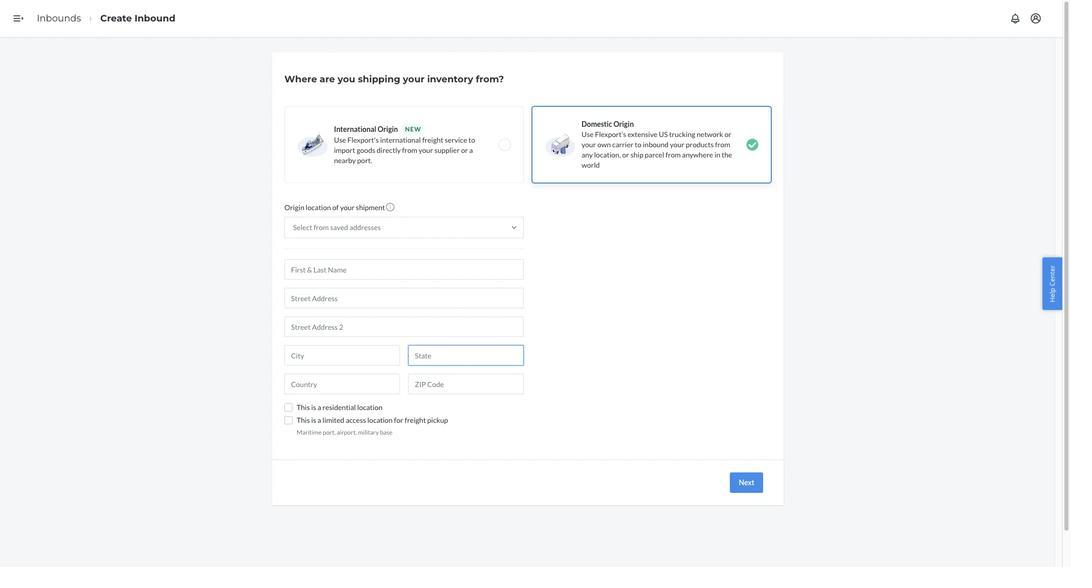 Task type: locate. For each thing, give the bounding box(es) containing it.
any
[[582, 150, 593, 159]]

are
[[320, 74, 335, 85]]

open notifications image
[[1010, 12, 1022, 25]]

1 this from the top
[[297, 403, 310, 412]]

addresses
[[350, 223, 381, 232]]

from
[[716, 140, 731, 149], [402, 146, 418, 155], [666, 150, 681, 159], [314, 223, 329, 232]]

supplier
[[435, 146, 460, 155]]

a right supplier
[[470, 146, 473, 155]]

your inside use flexport's international freight service to import goods directly from your supplier or a nearby port.
[[419, 146, 433, 155]]

maritime port, airport, military base
[[297, 429, 393, 437]]

or down carrier
[[623, 150, 630, 159]]

a
[[470, 146, 473, 155], [318, 403, 321, 412], [318, 416, 321, 425]]

your right of
[[340, 203, 355, 212]]

2 horizontal spatial origin
[[614, 120, 634, 128]]

use
[[582, 130, 594, 139], [334, 136, 346, 144]]

2 is from the top
[[311, 416, 316, 425]]

products
[[686, 140, 714, 149]]

origin up international
[[378, 125, 398, 134]]

domestic
[[582, 120, 613, 128]]

a for this is a limited access location for freight pickup
[[318, 416, 321, 425]]

or inside use flexport's international freight service to import goods directly from your supplier or a nearby port.
[[461, 146, 468, 155]]

use inside use flexport's international freight service to import goods directly from your supplier or a nearby port.
[[334, 136, 346, 144]]

origin inside domestic origin use flexport's extensive us trucking network or your own carrier to inbound your products from any location, or ship parcel from anywhere in the world
[[614, 120, 634, 128]]

from left 'saved'
[[314, 223, 329, 232]]

international
[[334, 125, 376, 134]]

1 horizontal spatial origin
[[378, 125, 398, 134]]

origin location of your shipment
[[285, 203, 385, 212]]

inbound
[[135, 13, 176, 24]]

to
[[469, 136, 475, 144], [635, 140, 642, 149]]

your left supplier
[[419, 146, 433, 155]]

to up 'ship'
[[635, 140, 642, 149]]

location up this is a limited access location for freight pickup
[[357, 403, 383, 412]]

from inside use flexport's international freight service to import goods directly from your supplier or a nearby port.
[[402, 146, 418, 155]]

location left of
[[306, 203, 331, 212]]

0 vertical spatial this
[[297, 403, 310, 412]]

of
[[333, 203, 339, 212]]

international origin
[[334, 125, 398, 134]]

you
[[338, 74, 356, 85]]

use flexport's international freight service to import goods directly from your supplier or a nearby port.
[[334, 136, 475, 165]]

extensive
[[628, 130, 658, 139]]

origin for international
[[378, 125, 398, 134]]

this
[[297, 403, 310, 412], [297, 416, 310, 425]]

nearby
[[334, 156, 356, 165]]

from down international
[[402, 146, 418, 155]]

1 horizontal spatial use
[[582, 130, 594, 139]]

Street Address 2 text field
[[285, 317, 524, 337]]

location up base on the left of the page
[[368, 416, 393, 425]]

1 vertical spatial location
[[357, 403, 383, 412]]

this for this is a limited access location for freight pickup
[[297, 416, 310, 425]]

Country text field
[[285, 374, 400, 395]]

origin up flexport's
[[614, 120, 634, 128]]

military
[[358, 429, 379, 437]]

1 vertical spatial is
[[311, 416, 316, 425]]

0 horizontal spatial to
[[469, 136, 475, 144]]

or down service
[[461, 146, 468, 155]]

your
[[403, 74, 425, 85], [582, 140, 596, 149], [670, 140, 685, 149], [419, 146, 433, 155], [340, 203, 355, 212]]

is for limited
[[311, 416, 316, 425]]

or
[[725, 130, 732, 139], [461, 146, 468, 155], [623, 150, 630, 159]]

to right service
[[469, 136, 475, 144]]

location
[[306, 203, 331, 212], [357, 403, 383, 412], [368, 416, 393, 425]]

or right network
[[725, 130, 732, 139]]

is for residential
[[311, 403, 316, 412]]

State text field
[[408, 345, 524, 366]]

None checkbox
[[285, 404, 293, 412], [285, 417, 293, 425], [285, 404, 293, 412], [285, 417, 293, 425]]

select from saved addresses
[[293, 223, 381, 232]]

location,
[[595, 150, 621, 159]]

a left residential
[[318, 403, 321, 412]]

create inbound link
[[100, 13, 176, 24]]

is
[[311, 403, 316, 412], [311, 416, 316, 425]]

to inside use flexport's international freight service to import goods directly from your supplier or a nearby port.
[[469, 136, 475, 144]]

use up import
[[334, 136, 346, 144]]

Street Address text field
[[285, 288, 524, 309]]

use inside domestic origin use flexport's extensive us trucking network or your own carrier to inbound your products from any location, or ship parcel from anywhere in the world
[[582, 130, 594, 139]]

shipment
[[356, 203, 385, 212]]

from up the
[[716, 140, 731, 149]]

your down trucking
[[670, 140, 685, 149]]

1 vertical spatial a
[[318, 403, 321, 412]]

use down domestic
[[582, 130, 594, 139]]

us
[[659, 130, 668, 139]]

1 horizontal spatial to
[[635, 140, 642, 149]]

0 vertical spatial is
[[311, 403, 316, 412]]

help center button
[[1043, 258, 1063, 310]]

inbounds link
[[37, 13, 81, 24]]

check circle image
[[747, 139, 759, 151]]

help center
[[1048, 265, 1058, 302]]

origin up select
[[285, 203, 305, 212]]

0 vertical spatial a
[[470, 146, 473, 155]]

0 horizontal spatial use
[[334, 136, 346, 144]]

0 horizontal spatial or
[[461, 146, 468, 155]]

this for this is a residential location
[[297, 403, 310, 412]]

for
[[394, 416, 404, 425]]

a left limited
[[318, 416, 321, 425]]

help
[[1048, 288, 1058, 302]]

domestic origin use flexport's extensive us trucking network or your own carrier to inbound your products from any location, or ship parcel from anywhere in the world
[[582, 120, 733, 169]]

origin
[[614, 120, 634, 128], [378, 125, 398, 134], [285, 203, 305, 212]]

0 vertical spatial freight
[[422, 136, 444, 144]]

your up any
[[582, 140, 596, 149]]

freight
[[422, 136, 444, 144], [405, 416, 426, 425]]

freight inside use flexport's international freight service to import goods directly from your supplier or a nearby port.
[[422, 136, 444, 144]]

select
[[293, 223, 312, 232]]

directly
[[377, 146, 401, 155]]

1 is from the top
[[311, 403, 316, 412]]

1 vertical spatial this
[[297, 416, 310, 425]]

this is a limited access location for freight pickup
[[297, 416, 448, 425]]

2 this from the top
[[297, 416, 310, 425]]

freight up supplier
[[422, 136, 444, 144]]

this is a residential location
[[297, 403, 383, 412]]

freight right for
[[405, 416, 426, 425]]

2 vertical spatial a
[[318, 416, 321, 425]]



Task type: describe. For each thing, give the bounding box(es) containing it.
inventory
[[427, 74, 474, 85]]

where
[[285, 74, 317, 85]]

create inbound
[[100, 13, 176, 24]]

2 vertical spatial location
[[368, 416, 393, 425]]

City text field
[[285, 345, 400, 366]]

a inside use flexport's international freight service to import goods directly from your supplier or a nearby port.
[[470, 146, 473, 155]]

maritime
[[297, 429, 322, 437]]

2 horizontal spatial or
[[725, 130, 732, 139]]

0 horizontal spatial origin
[[285, 203, 305, 212]]

new
[[405, 125, 421, 133]]

parcel
[[645, 150, 665, 159]]

from right parcel
[[666, 150, 681, 159]]

shipping
[[358, 74, 401, 85]]

residential
[[323, 403, 356, 412]]

from?
[[476, 74, 504, 85]]

First & Last Name text field
[[285, 260, 524, 280]]

in
[[715, 150, 721, 159]]

flexport's
[[595, 130, 627, 139]]

ship
[[631, 150, 644, 159]]

center
[[1048, 265, 1058, 286]]

service
[[445, 136, 467, 144]]

your right shipping
[[403, 74, 425, 85]]

open account menu image
[[1030, 12, 1043, 25]]

inbound
[[643, 140, 669, 149]]

1 horizontal spatial or
[[623, 150, 630, 159]]

flexport's
[[348, 136, 379, 144]]

next
[[739, 479, 755, 487]]

airport,
[[337, 429, 357, 437]]

inbounds
[[37, 13, 81, 24]]

international
[[380, 136, 421, 144]]

trucking
[[670, 130, 696, 139]]

pickup
[[428, 416, 448, 425]]

port,
[[323, 429, 336, 437]]

0 vertical spatial location
[[306, 203, 331, 212]]

origin for domestic
[[614, 120, 634, 128]]

own
[[598, 140, 611, 149]]

network
[[697, 130, 724, 139]]

next button
[[731, 473, 764, 493]]

access
[[346, 416, 366, 425]]

goods
[[357, 146, 376, 155]]

1 vertical spatial freight
[[405, 416, 426, 425]]

breadcrumbs navigation
[[29, 3, 184, 33]]

saved
[[330, 223, 348, 232]]

import
[[334, 146, 355, 155]]

the
[[722, 150, 733, 159]]

limited
[[323, 416, 345, 425]]

where are you shipping your inventory from?
[[285, 74, 504, 85]]

carrier
[[613, 140, 634, 149]]

anywhere
[[683, 150, 714, 159]]

create
[[100, 13, 132, 24]]

port.
[[357, 156, 372, 165]]

to inside domestic origin use flexport's extensive us trucking network or your own carrier to inbound your products from any location, or ship parcel from anywhere in the world
[[635, 140, 642, 149]]

ZIP Code text field
[[408, 374, 524, 395]]

world
[[582, 161, 600, 169]]

base
[[380, 429, 393, 437]]

a for this is a residential location
[[318, 403, 321, 412]]

open navigation image
[[12, 12, 25, 25]]



Task type: vqa. For each thing, say whether or not it's contained in the screenshot.
airport, in the left of the page
yes



